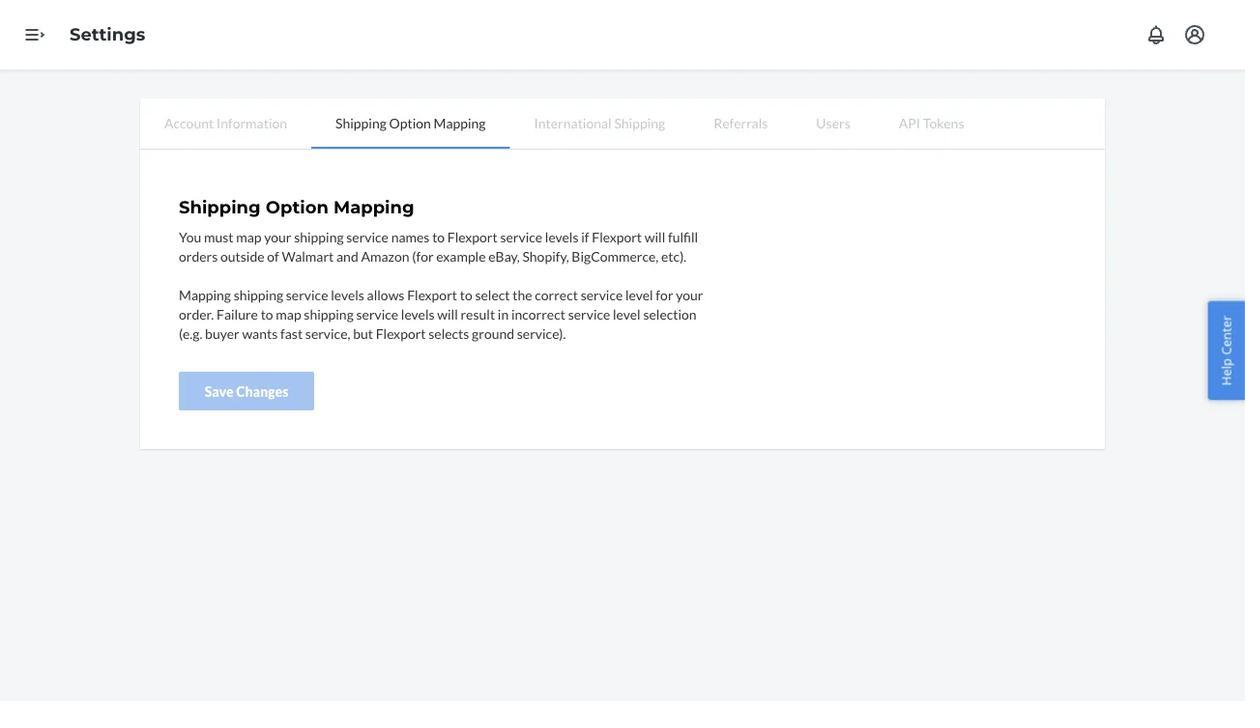 Task type: describe. For each thing, give the bounding box(es) containing it.
settings link
[[70, 24, 145, 45]]

1 vertical spatial option
[[266, 197, 329, 218]]

selection
[[643, 306, 697, 322]]

1 horizontal spatial shipping
[[336, 115, 387, 131]]

account information tab
[[140, 99, 311, 147]]

option inside tab
[[389, 115, 431, 131]]

account
[[164, 115, 214, 131]]

you
[[179, 228, 201, 245]]

selects
[[428, 325, 469, 342]]

shopify,
[[522, 248, 569, 264]]

information
[[216, 115, 287, 131]]

of
[[267, 248, 279, 264]]

1 vertical spatial levels
[[331, 286, 364, 303]]

service up ebay,
[[500, 228, 542, 245]]

if
[[581, 228, 589, 245]]

1 vertical spatial level
[[613, 306, 641, 322]]

allows
[[367, 286, 405, 303]]

to inside you must map your shipping service names to flexport service levels if flexport will fulfill orders outside of walmart and amazon (for example ebay, shopify, bigcommerce, etc).
[[432, 228, 445, 245]]

buyer
[[205, 325, 239, 342]]

your inside you must map your shipping service names to flexport service levels if flexport will fulfill orders outside of walmart and amazon (for example ebay, shopify, bigcommerce, etc).
[[264, 228, 291, 245]]

etc).
[[661, 248, 687, 264]]

(e.g.
[[179, 325, 202, 342]]

flexport down (for
[[407, 286, 457, 303]]

fast
[[280, 325, 303, 342]]

international
[[534, 115, 612, 131]]

service down correct
[[568, 306, 610, 322]]

1 vertical spatial shipping option mapping
[[179, 197, 414, 218]]

you must map your shipping service names to flexport service levels if flexport will fulfill orders outside of walmart and amazon (for example ebay, shopify, bigcommerce, etc).
[[179, 228, 698, 264]]

incorrect
[[511, 306, 565, 322]]

the
[[513, 286, 532, 303]]

help center
[[1218, 316, 1235, 386]]

1 vertical spatial mapping
[[333, 197, 414, 218]]

flexport up example
[[447, 228, 498, 245]]

referrals tab
[[689, 99, 792, 147]]

will inside you must map your shipping service names to flexport service levels if flexport will fulfill orders outside of walmart and amazon (for example ebay, shopify, bigcommerce, etc).
[[645, 228, 665, 245]]

center
[[1218, 316, 1235, 355]]

service down bigcommerce,
[[581, 286, 623, 303]]

international shipping
[[534, 115, 665, 131]]

outside
[[220, 248, 265, 264]]

but
[[353, 325, 373, 342]]

map inside you must map your shipping service names to flexport service levels if flexport will fulfill orders outside of walmart and amazon (for example ebay, shopify, bigcommerce, etc).
[[236, 228, 262, 245]]

flexport right but
[[376, 325, 426, 342]]

ground
[[472, 325, 514, 342]]

0 vertical spatial level
[[625, 286, 653, 303]]

will inside mapping shipping service levels allows flexport to select the correct service level for your order.                 failure to map shipping service levels will result in incorrect service level selection (e.g. buyer wants fast service, but flexport selects ground service).
[[437, 306, 458, 322]]

service up amazon
[[346, 228, 389, 245]]

flexport up bigcommerce,
[[592, 228, 642, 245]]

referrals
[[714, 115, 768, 131]]

must
[[204, 228, 234, 245]]

in
[[498, 306, 509, 322]]

users tab
[[792, 99, 875, 147]]

select
[[475, 286, 510, 303]]

map inside mapping shipping service levels allows flexport to select the correct service level for your order.                 failure to map shipping service levels will result in incorrect service level selection (e.g. buyer wants fast service, but flexport selects ground service).
[[276, 306, 301, 322]]

mapping inside mapping shipping service levels allows flexport to select the correct service level for your order.                 failure to map shipping service levels will result in incorrect service level selection (e.g. buyer wants fast service, but flexport selects ground service).
[[179, 286, 231, 303]]

1 vertical spatial to
[[460, 286, 472, 303]]

open notifications image
[[1145, 23, 1168, 46]]

order.
[[179, 306, 214, 322]]

mapping shipping service levels allows flexport to select the correct service level for your order.                 failure to map shipping service levels will result in incorrect service level selection (e.g. buyer wants fast service, but flexport selects ground service).
[[179, 286, 703, 342]]

settings
[[70, 24, 145, 45]]

2 vertical spatial shipping
[[304, 306, 354, 322]]



Task type: vqa. For each thing, say whether or not it's contained in the screenshot.
levels to the middle
yes



Task type: locate. For each thing, give the bounding box(es) containing it.
2 vertical spatial to
[[261, 306, 273, 322]]

api
[[899, 115, 920, 131]]

help center button
[[1208, 301, 1245, 401]]

service
[[346, 228, 389, 245], [500, 228, 542, 245], [286, 286, 328, 303], [581, 286, 623, 303], [356, 306, 398, 322], [568, 306, 610, 322]]

levels
[[545, 228, 579, 245], [331, 286, 364, 303], [401, 306, 435, 322]]

correct
[[535, 286, 578, 303]]

2 horizontal spatial to
[[460, 286, 472, 303]]

service down walmart
[[286, 286, 328, 303]]

0 vertical spatial mapping
[[434, 115, 486, 131]]

level
[[625, 286, 653, 303], [613, 306, 641, 322]]

2 vertical spatial levels
[[401, 306, 435, 322]]

0 horizontal spatial option
[[266, 197, 329, 218]]

map
[[236, 228, 262, 245], [276, 306, 301, 322]]

0 horizontal spatial shipping
[[179, 197, 261, 218]]

shipping inside you must map your shipping service names to flexport service levels if flexport will fulfill orders outside of walmart and amazon (for example ebay, shopify, bigcommerce, etc).
[[294, 228, 344, 245]]

shipping up walmart
[[294, 228, 344, 245]]

your right for
[[676, 286, 703, 303]]

save changes button
[[179, 372, 314, 411]]

shipping option mapping tab
[[311, 99, 510, 149]]

0 vertical spatial your
[[264, 228, 291, 245]]

shipping up 'failure'
[[234, 286, 283, 303]]

fulfill
[[668, 228, 698, 245]]

users
[[816, 115, 850, 131]]

0 vertical spatial shipping option mapping
[[336, 115, 486, 131]]

2 horizontal spatial shipping
[[614, 115, 665, 131]]

0 horizontal spatial levels
[[331, 286, 364, 303]]

will
[[645, 228, 665, 245], [437, 306, 458, 322]]

1 horizontal spatial mapping
[[333, 197, 414, 218]]

0 horizontal spatial to
[[261, 306, 273, 322]]

level left selection
[[613, 306, 641, 322]]

0 horizontal spatial your
[[264, 228, 291, 245]]

save changes
[[205, 383, 288, 400]]

api tokens tab
[[875, 99, 988, 147]]

0 vertical spatial option
[[389, 115, 431, 131]]

0 vertical spatial map
[[236, 228, 262, 245]]

your inside mapping shipping service levels allows flexport to select the correct service level for your order.                 failure to map shipping service levels will result in incorrect service level selection (e.g. buyer wants fast service, but flexport selects ground service).
[[676, 286, 703, 303]]

bigcommerce,
[[572, 248, 659, 264]]

0 vertical spatial will
[[645, 228, 665, 245]]

2 horizontal spatial mapping
[[434, 115, 486, 131]]

1 horizontal spatial levels
[[401, 306, 435, 322]]

your up of
[[264, 228, 291, 245]]

help
[[1218, 359, 1235, 386]]

shipping option mapping
[[336, 115, 486, 131], [179, 197, 414, 218]]

to up the wants
[[261, 306, 273, 322]]

tab list
[[140, 99, 1105, 150]]

service,
[[305, 325, 350, 342]]

2 vertical spatial mapping
[[179, 286, 231, 303]]

0 vertical spatial shipping
[[294, 228, 344, 245]]

1 horizontal spatial to
[[432, 228, 445, 245]]

shipping option mapping inside tab
[[336, 115, 486, 131]]

failure
[[217, 306, 258, 322]]

international shipping tab
[[510, 99, 689, 147]]

1 vertical spatial shipping
[[234, 286, 283, 303]]

levels up selects
[[401, 306, 435, 322]]

will up selects
[[437, 306, 458, 322]]

to up (for
[[432, 228, 445, 245]]

2 horizontal spatial levels
[[545, 228, 579, 245]]

1 vertical spatial will
[[437, 306, 458, 322]]

amazon
[[361, 248, 409, 264]]

map up outside
[[236, 228, 262, 245]]

levels left allows
[[331, 286, 364, 303]]

0 horizontal spatial map
[[236, 228, 262, 245]]

mapping
[[434, 115, 486, 131], [333, 197, 414, 218], [179, 286, 231, 303]]

your
[[264, 228, 291, 245], [676, 286, 703, 303]]

1 horizontal spatial option
[[389, 115, 431, 131]]

tab list containing account information
[[140, 99, 1105, 150]]

save
[[205, 383, 234, 400]]

shipping
[[336, 115, 387, 131], [614, 115, 665, 131], [179, 197, 261, 218]]

open navigation image
[[23, 23, 46, 46]]

0 vertical spatial to
[[432, 228, 445, 245]]

api tokens
[[899, 115, 964, 131]]

wants
[[242, 325, 278, 342]]

1 horizontal spatial your
[[676, 286, 703, 303]]

will up etc).
[[645, 228, 665, 245]]

names
[[391, 228, 430, 245]]

example
[[436, 248, 486, 264]]

ebay,
[[488, 248, 520, 264]]

map up the fast at the top left of the page
[[276, 306, 301, 322]]

service down allows
[[356, 306, 398, 322]]

1 horizontal spatial will
[[645, 228, 665, 245]]

0 horizontal spatial will
[[437, 306, 458, 322]]

1 vertical spatial your
[[676, 286, 703, 303]]

levels inside you must map your shipping service names to flexport service levels if flexport will fulfill orders outside of walmart and amazon (for example ebay, shopify, bigcommerce, etc).
[[545, 228, 579, 245]]

open account menu image
[[1183, 23, 1206, 46]]

service).
[[517, 325, 566, 342]]

to
[[432, 228, 445, 245], [460, 286, 472, 303], [261, 306, 273, 322]]

and
[[336, 248, 358, 264]]

level left for
[[625, 286, 653, 303]]

changes
[[236, 383, 288, 400]]

to up result
[[460, 286, 472, 303]]

levels left if
[[545, 228, 579, 245]]

shipping
[[294, 228, 344, 245], [234, 286, 283, 303], [304, 306, 354, 322]]

account information
[[164, 115, 287, 131]]

0 horizontal spatial mapping
[[179, 286, 231, 303]]

walmart
[[282, 248, 334, 264]]

orders
[[179, 248, 218, 264]]

option
[[389, 115, 431, 131], [266, 197, 329, 218]]

mapping inside tab
[[434, 115, 486, 131]]

flexport
[[447, 228, 498, 245], [592, 228, 642, 245], [407, 286, 457, 303], [376, 325, 426, 342]]

1 vertical spatial map
[[276, 306, 301, 322]]

for
[[656, 286, 673, 303]]

0 vertical spatial levels
[[545, 228, 579, 245]]

shipping up service,
[[304, 306, 354, 322]]

1 horizontal spatial map
[[276, 306, 301, 322]]

(for
[[412, 248, 434, 264]]

result
[[461, 306, 495, 322]]

tokens
[[923, 115, 964, 131]]



